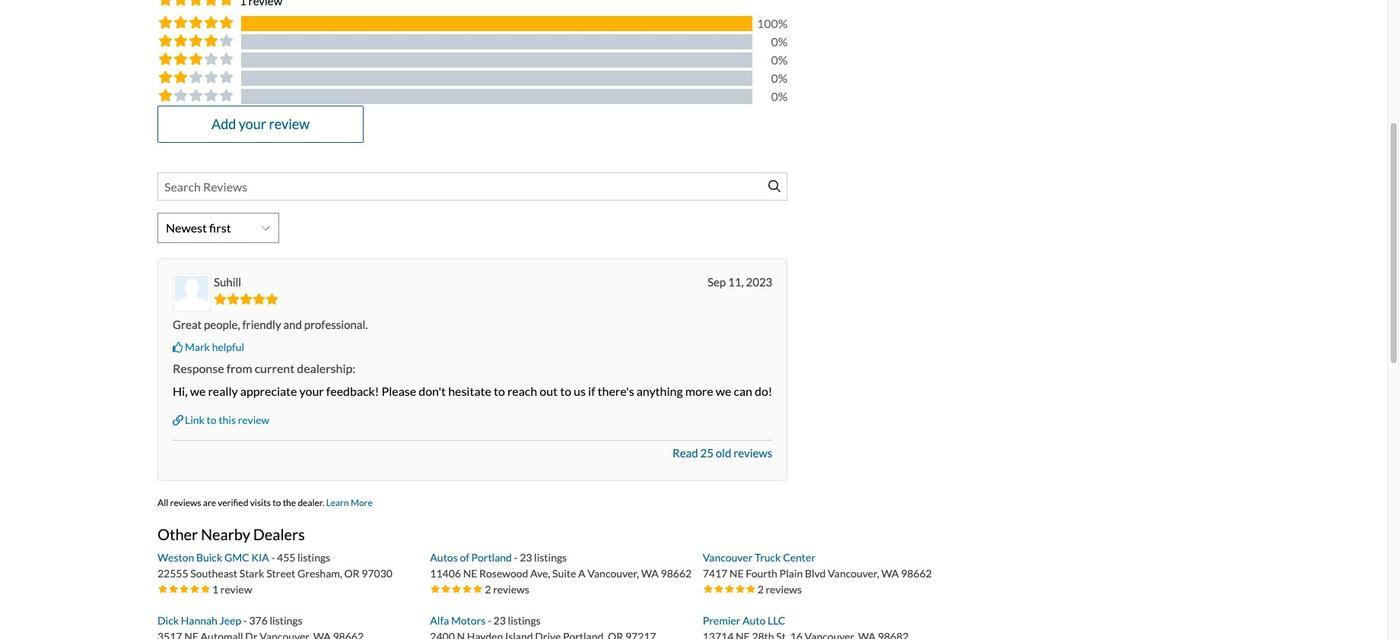Task type: describe. For each thing, give the bounding box(es) containing it.
there's
[[598, 384, 634, 399]]

mark helpful
[[185, 341, 244, 354]]

great
[[173, 318, 202, 332]]

or
[[344, 567, 360, 580]]

1 vancouver, from the left
[[588, 567, 639, 580]]

1 98662 from the left
[[661, 567, 692, 580]]

suite
[[552, 567, 576, 580]]

nearby
[[201, 526, 250, 544]]

suhill image
[[175, 276, 208, 310]]

if
[[588, 384, 595, 399]]

11406
[[430, 567, 461, 580]]

more
[[685, 384, 713, 399]]

2 98662 from the left
[[901, 567, 932, 580]]

learn more link
[[326, 497, 373, 509]]

professional.
[[304, 318, 368, 332]]

can
[[734, 384, 752, 399]]

alfa
[[430, 615, 449, 627]]

read
[[673, 446, 698, 460]]

thumbs up image
[[173, 342, 183, 353]]

1 we from the left
[[190, 384, 206, 399]]

hesitate
[[448, 384, 491, 399]]

dick hannah jeep - 376 listings
[[157, 615, 302, 627]]

gresham,
[[297, 567, 342, 580]]

hannah
[[181, 615, 217, 627]]

search image
[[769, 180, 781, 192]]

visits
[[250, 497, 271, 509]]

to left the us
[[560, 384, 571, 399]]

22555
[[157, 567, 188, 580]]

mark
[[185, 341, 210, 354]]

old
[[716, 446, 731, 460]]

alfa motors link
[[430, 615, 488, 627]]

response
[[173, 361, 224, 376]]

stark
[[239, 567, 264, 580]]

to inside button
[[207, 414, 217, 427]]

dick
[[157, 615, 179, 627]]

auto
[[743, 615, 766, 627]]

2 vancouver, from the left
[[828, 567, 879, 580]]

appreciate
[[240, 384, 297, 399]]

autos
[[430, 551, 458, 564]]

and
[[283, 318, 302, 332]]

street
[[266, 567, 295, 580]]

plain
[[780, 567, 803, 580]]

people,
[[204, 318, 240, 332]]

listings up the gresham,
[[298, 551, 330, 564]]

us
[[574, 384, 586, 399]]

link image
[[173, 415, 183, 426]]

reach
[[507, 384, 537, 399]]

vancouver truck center
[[703, 551, 816, 564]]

ave,
[[530, 567, 550, 580]]

of
[[460, 551, 469, 564]]

add
[[212, 116, 236, 132]]

rosewood
[[479, 567, 528, 580]]

2 reviews for fourth
[[758, 583, 802, 596]]

dealer.
[[298, 497, 324, 509]]

1
[[212, 583, 218, 596]]

autos of portland - 23 listings
[[430, 551, 567, 564]]

0 vertical spatial your
[[239, 116, 266, 132]]

link
[[185, 414, 205, 427]]

friendly
[[242, 318, 281, 332]]

review inside button
[[238, 414, 270, 427]]

dealership:
[[297, 361, 356, 376]]

kia
[[251, 551, 269, 564]]

3 0% from the top
[[771, 71, 788, 85]]

jeep
[[220, 615, 241, 627]]

premier
[[703, 615, 740, 627]]

premier auto llc link
[[703, 615, 785, 627]]

to left "the"
[[272, 497, 281, 509]]

response from current dealership:
[[173, 361, 356, 376]]

2 0% from the top
[[771, 52, 788, 67]]

11406 ne rosewood ave, suite a vancouver, wa 98662
[[430, 567, 692, 580]]

- right 'motors'
[[488, 615, 491, 627]]

2 we from the left
[[716, 384, 731, 399]]

97030
[[362, 567, 393, 580]]

reviews right all
[[170, 497, 201, 509]]

2023
[[746, 275, 772, 289]]

add your review
[[212, 116, 310, 132]]

learn
[[326, 497, 349, 509]]

ne for 11406
[[463, 567, 477, 580]]

weston buick gmc kia - 455 listings
[[157, 551, 330, 564]]

this
[[219, 414, 236, 427]]



Task type: vqa. For each thing, say whether or not it's contained in the screenshot.
the "the" inside *Estimated Payments Are For Informational Purposes Only And May Or May Not Account For Financing Pre-Qualifications, Acquisition Fees, Destination Charges, Tax, Title, And Other Fees And Incentives Or Represent A Financing Offer Or Guarantee Of Credit From The Seller.
no



Task type: locate. For each thing, give the bounding box(es) containing it.
please
[[382, 384, 416, 399]]

2 reviews down 'rosewood'
[[485, 583, 529, 596]]

wa right blvd
[[881, 567, 899, 580]]

your right add on the left top
[[239, 116, 266, 132]]

we
[[190, 384, 206, 399], [716, 384, 731, 399]]

wa left 7417
[[641, 567, 659, 580]]

ne down 'vancouver' in the right of the page
[[729, 567, 744, 580]]

autos of portland link
[[430, 551, 514, 564]]

0 horizontal spatial 23
[[493, 615, 506, 627]]

376
[[249, 615, 268, 627]]

reviews down plain
[[766, 583, 802, 596]]

listings down ave,
[[508, 615, 541, 627]]

current
[[255, 361, 295, 376]]

sep
[[708, 275, 726, 289]]

to left "reach"
[[494, 384, 505, 399]]

vancouver, right a
[[588, 567, 639, 580]]

-
[[271, 551, 275, 564], [514, 551, 518, 564], [243, 615, 247, 627], [488, 615, 491, 627]]

chevron down image
[[261, 224, 269, 233]]

gmc
[[224, 551, 249, 564]]

star image
[[214, 294, 227, 305], [227, 294, 239, 305], [252, 294, 265, 305], [168, 584, 179, 595], [189, 584, 200, 595], [441, 584, 451, 595], [451, 584, 462, 595], [473, 584, 483, 595], [724, 584, 735, 595], [735, 584, 745, 595], [745, 584, 756, 595]]

review right 1
[[220, 583, 252, 596]]

25
[[700, 446, 714, 460]]

1 horizontal spatial vancouver,
[[828, 567, 879, 580]]

Search Reviews field
[[157, 173, 788, 201]]

2 wa from the left
[[881, 567, 899, 580]]

vancouver, right blvd
[[828, 567, 879, 580]]

a
[[578, 567, 586, 580]]

100%
[[757, 16, 788, 30]]

2
[[485, 583, 491, 596], [758, 583, 764, 596]]

blvd
[[805, 567, 826, 580]]

anything
[[637, 384, 683, 399]]

review
[[269, 116, 310, 132], [238, 414, 270, 427], [220, 583, 252, 596]]

other
[[157, 526, 198, 544]]

2 2 from the left
[[758, 583, 764, 596]]

0 horizontal spatial 2
[[485, 583, 491, 596]]

2 vertical spatial review
[[220, 583, 252, 596]]

listings right 376
[[270, 615, 302, 627]]

- right kia at bottom left
[[271, 551, 275, 564]]

star image
[[239, 294, 252, 305], [265, 294, 278, 305], [157, 584, 168, 595], [179, 584, 189, 595], [200, 584, 211, 595], [430, 584, 441, 595], [462, 584, 473, 595], [703, 584, 713, 595], [713, 584, 724, 595]]

1 vertical spatial 23
[[493, 615, 506, 627]]

1 review
[[212, 583, 252, 596]]

listings up ave,
[[534, 551, 567, 564]]

the
[[283, 497, 296, 509]]

2 for fourth
[[758, 583, 764, 596]]

1 wa from the left
[[641, 567, 659, 580]]

your down dealership: at the bottom left
[[299, 384, 324, 399]]

your
[[239, 116, 266, 132], [299, 384, 324, 399]]

to left this
[[207, 414, 217, 427]]

reviews inside dropdown button
[[734, 446, 772, 460]]

vancouver
[[703, 551, 753, 564]]

alfa motors - 23 listings
[[430, 615, 541, 627]]

reviews
[[734, 446, 772, 460], [170, 497, 201, 509], [493, 583, 529, 596], [766, 583, 802, 596]]

are
[[203, 497, 216, 509]]

all
[[157, 497, 168, 509]]

hi,
[[173, 384, 188, 399]]

2 ne from the left
[[729, 567, 744, 580]]

1 horizontal spatial 98662
[[901, 567, 932, 580]]

center
[[783, 551, 816, 564]]

22555 southeast stark street gresham, or 97030
[[157, 567, 393, 580]]

reviews down 'rosewood'
[[493, 583, 529, 596]]

sep 11, 2023
[[708, 275, 772, 289]]

read 25 old reviews
[[673, 446, 772, 460]]

0 horizontal spatial ne
[[463, 567, 477, 580]]

4 0% from the top
[[771, 89, 788, 103]]

0 vertical spatial 23
[[520, 551, 532, 564]]

2 reviews
[[485, 583, 529, 596], [758, 583, 802, 596]]

link to this review
[[185, 414, 270, 427]]

feedback!
[[326, 384, 379, 399]]

11,
[[728, 275, 744, 289]]

1 horizontal spatial ne
[[729, 567, 744, 580]]

all reviews are verified visits to the dealer. learn more
[[157, 497, 373, 509]]

1 horizontal spatial your
[[299, 384, 324, 399]]

2 reviews for rosewood
[[485, 583, 529, 596]]

ne for 7417
[[729, 567, 744, 580]]

southeast
[[190, 567, 237, 580]]

read 25 old reviews button
[[673, 446, 772, 461]]

1 horizontal spatial 2
[[758, 583, 764, 596]]

other nearby dealers
[[157, 526, 305, 544]]

reviews right old
[[734, 446, 772, 460]]

truck
[[755, 551, 781, 564]]

we left can
[[716, 384, 731, 399]]

0 horizontal spatial 98662
[[661, 567, 692, 580]]

1 horizontal spatial we
[[716, 384, 731, 399]]

motors
[[451, 615, 486, 627]]

vancouver,
[[588, 567, 639, 580], [828, 567, 879, 580]]

0%
[[771, 34, 788, 49], [771, 52, 788, 67], [771, 71, 788, 85], [771, 89, 788, 103]]

455
[[277, 551, 295, 564]]

1 2 from the left
[[485, 583, 491, 596]]

verified
[[218, 497, 248, 509]]

1 2 reviews from the left
[[485, 583, 529, 596]]

98662
[[661, 567, 692, 580], [901, 567, 932, 580]]

portland
[[471, 551, 512, 564]]

1 horizontal spatial wa
[[881, 567, 899, 580]]

23
[[520, 551, 532, 564], [493, 615, 506, 627]]

weston buick gmc kia link
[[157, 551, 271, 564]]

2 down 'rosewood'
[[485, 583, 491, 596]]

1 vertical spatial review
[[238, 414, 270, 427]]

0 horizontal spatial we
[[190, 384, 206, 399]]

0 vertical spatial review
[[269, 116, 310, 132]]

ne down autos of portland "link"
[[463, 567, 477, 580]]

23 right 'motors'
[[493, 615, 506, 627]]

out
[[540, 384, 558, 399]]

0 horizontal spatial 2 reviews
[[485, 583, 529, 596]]

we right hi,
[[190, 384, 206, 399]]

great people, friendly and professional.
[[173, 318, 368, 332]]

don't
[[419, 384, 446, 399]]

dick hannah jeep link
[[157, 615, 243, 627]]

- up 'rosewood'
[[514, 551, 518, 564]]

helpful
[[212, 341, 244, 354]]

premier auto llc
[[703, 615, 785, 627]]

add your review link
[[157, 106, 364, 143]]

2 2 reviews from the left
[[758, 583, 802, 596]]

0 horizontal spatial your
[[239, 116, 266, 132]]

- left 376
[[243, 615, 247, 627]]

1 horizontal spatial 2 reviews
[[758, 583, 802, 596]]

review right this
[[238, 414, 270, 427]]

1 ne from the left
[[463, 567, 477, 580]]

23 up ave,
[[520, 551, 532, 564]]

wa
[[641, 567, 659, 580], [881, 567, 899, 580]]

0 horizontal spatial wa
[[641, 567, 659, 580]]

suhill
[[214, 275, 241, 289]]

really
[[208, 384, 238, 399]]

vancouver truck center link
[[703, 551, 816, 564]]

weston
[[157, 551, 194, 564]]

2 down fourth
[[758, 583, 764, 596]]

fourth
[[746, 567, 777, 580]]

2 reviews down plain
[[758, 583, 802, 596]]

7417 ne fourth plain blvd vancouver, wa 98662
[[703, 567, 932, 580]]

1 0% from the top
[[771, 34, 788, 49]]

2 for rosewood
[[485, 583, 491, 596]]

1 vertical spatial your
[[299, 384, 324, 399]]

7417
[[703, 567, 727, 580]]

review right add on the left top
[[269, 116, 310, 132]]

1 horizontal spatial 23
[[520, 551, 532, 564]]

buick
[[196, 551, 222, 564]]

dealers
[[253, 526, 305, 544]]

mark helpful button
[[173, 340, 244, 355]]

0 horizontal spatial vancouver,
[[588, 567, 639, 580]]

ne
[[463, 567, 477, 580], [729, 567, 744, 580]]

do!
[[755, 384, 772, 399]]



